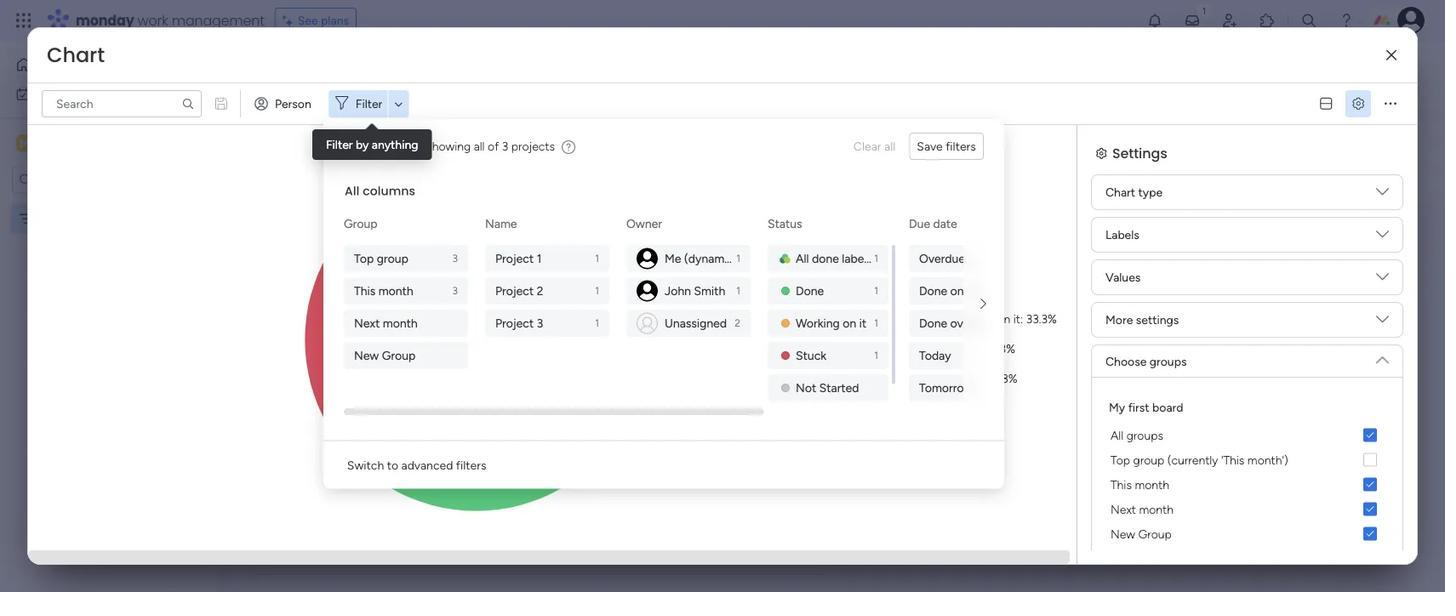 Task type: locate. For each thing, give the bounding box(es) containing it.
groups right choose
[[1150, 354, 1187, 369]]

new group inside new group option
[[1111, 527, 1172, 541]]

time
[[967, 284, 991, 298]]

2 vertical spatial chart
[[280, 230, 324, 252]]

my first board group
[[1106, 398, 1389, 546], [1106, 472, 1389, 546]]

work inside button
[[57, 87, 83, 101]]

my first board group containing my first board
[[1106, 398, 1389, 546]]

1 horizontal spatial filter
[[356, 97, 382, 111]]

33.3% down the working on it : 33.3%
[[985, 341, 1015, 356]]

2 horizontal spatial group
[[1138, 527, 1172, 541]]

33.3%
[[1026, 312, 1057, 326], [985, 341, 1015, 356], [987, 371, 1018, 386]]

filter button
[[328, 90, 409, 117], [643, 100, 723, 127]]

first
[[297, 55, 333, 84], [59, 212, 81, 226], [1128, 400, 1150, 415]]

stuck : 33.3%
[[951, 371, 1018, 386]]

all columns
[[345, 183, 415, 200]]

1 dapulse dropdown down arrow image from the top
[[1376, 186, 1389, 205]]

0 horizontal spatial this
[[354, 284, 375, 298]]

my first board inside my first board list box
[[40, 212, 114, 226]]

chart up my work
[[47, 41, 105, 69]]

project for project 1
[[495, 252, 534, 266]]

0 vertical spatial new
[[265, 106, 290, 121]]

0 vertical spatial my first board
[[263, 55, 399, 84]]

work
[[138, 11, 168, 30], [57, 87, 83, 101]]

of
[[488, 139, 499, 154]]

all for all columns
[[345, 183, 359, 200]]

3 dapulse dropdown down arrow image from the top
[[1376, 271, 1389, 290]]

john smith image for john smith
[[637, 280, 658, 302]]

workspace image
[[16, 134, 33, 153]]

next down top group
[[354, 316, 380, 331]]

project left angle down image
[[293, 106, 331, 121]]

group inside group group
[[382, 349, 415, 363]]

1 horizontal spatial group
[[1133, 453, 1165, 467]]

my first board group containing this month
[[1106, 472, 1389, 546]]

on for done on time
[[950, 284, 964, 298]]

tomorrow
[[919, 381, 973, 395]]

1 vertical spatial next month
[[1111, 502, 1174, 517]]

this month
[[354, 284, 413, 298], [1111, 478, 1170, 492]]

0 vertical spatial first
[[297, 55, 333, 84]]

project 3
[[495, 316, 543, 331]]

work down home
[[57, 87, 83, 101]]

this down all groups
[[1111, 478, 1132, 492]]

0 vertical spatial next month
[[354, 316, 418, 331]]

next month
[[354, 316, 418, 331], [1111, 502, 1174, 517]]

my first board up all groups
[[1109, 400, 1184, 415]]

1 vertical spatial 2
[[735, 317, 740, 329]]

all down more dots image
[[796, 252, 809, 266]]

1 vertical spatial dapulse dropdown down arrow image
[[1376, 347, 1389, 366]]

stuck down done : 33.3%
[[951, 371, 981, 386]]

chart main content
[[226, 206, 1445, 592]]

arrow down image for rightmost the filter popup button
[[703, 103, 723, 124]]

1 vertical spatial top
[[1111, 453, 1130, 467]]

2 my first board group from the top
[[1106, 472, 1389, 546]]

0 vertical spatial 2
[[537, 284, 543, 298]]

1 vertical spatial my first board
[[40, 212, 114, 226]]

all for all groups
[[1111, 428, 1124, 443]]

john smith image right help image
[[1398, 7, 1425, 34]]

3 inside name group
[[537, 316, 543, 331]]

next down all groups
[[1111, 502, 1136, 517]]

group inside group group
[[377, 252, 408, 266]]

filters right save at the top right
[[946, 139, 976, 154]]

1
[[537, 252, 542, 266], [595, 252, 599, 265], [736, 252, 740, 265], [874, 252, 878, 265], [595, 285, 599, 297], [736, 285, 740, 297], [874, 285, 878, 297], [595, 317, 599, 329], [874, 317, 878, 329], [874, 349, 878, 362]]

group
[[377, 252, 408, 266], [1133, 453, 1165, 467]]

2 vertical spatial :
[[981, 371, 984, 386]]

my up new project "button"
[[263, 55, 292, 84]]

(dynamic)
[[684, 252, 738, 266]]

dapulse dropdown down arrow image for labels
[[1376, 228, 1389, 247]]

1 vertical spatial group
[[382, 349, 415, 363]]

0 horizontal spatial next
[[354, 316, 380, 331]]

john
[[665, 284, 691, 298]]

1 vertical spatial :
[[979, 341, 982, 356]]

2 dapulse dropdown down arrow image from the top
[[1376, 228, 1389, 247]]

0 horizontal spatial board
[[83, 212, 114, 226]]

2 vertical spatial first
[[1128, 400, 1150, 415]]

1 horizontal spatial 2
[[735, 317, 740, 329]]

person button down my first board 'field'
[[248, 90, 322, 117]]

v2 search image
[[491, 104, 503, 123]]

group group
[[344, 245, 471, 369]]

person right search field
[[591, 106, 627, 121]]

1 horizontal spatial my first board
[[263, 55, 399, 84]]

0 horizontal spatial arrow down image
[[388, 94, 409, 114]]

apps image
[[1259, 12, 1276, 29]]

first up all groups
[[1128, 400, 1150, 415]]

john smith image left john
[[637, 280, 658, 302]]

1 horizontal spatial this month
[[1111, 478, 1170, 492]]

board inside list box
[[83, 212, 114, 226]]

top inside group group
[[354, 252, 374, 266]]

1 my first board group from the top
[[1106, 398, 1389, 546]]

1 vertical spatial new group
[[1111, 527, 1172, 541]]

1 my first board element from the top
[[1106, 423, 1389, 448]]

2 horizontal spatial new
[[1111, 527, 1135, 541]]

new
[[265, 106, 290, 121], [354, 349, 379, 363], [1111, 527, 1135, 541]]

chart left type
[[1106, 185, 1136, 200]]

0 vertical spatial dapulse dropdown down arrow image
[[1376, 313, 1389, 332]]

option
[[0, 203, 217, 207]]

33.3% right overdue
[[1026, 312, 1057, 326]]

dapulse dropdown down arrow image for values
[[1376, 271, 1389, 290]]

Search field
[[503, 102, 554, 125]]

see plans
[[298, 13, 349, 28]]

1 vertical spatial this
[[1111, 478, 1132, 492]]

2 horizontal spatial my first board
[[1109, 400, 1184, 415]]

1 vertical spatial board
[[83, 212, 114, 226]]

chart inside main content
[[280, 230, 324, 252]]

Filter dashboard by text search field
[[42, 90, 202, 117]]

new group
[[354, 349, 415, 363], [1111, 527, 1172, 541]]

2 vertical spatial dapulse dropdown down arrow image
[[1376, 271, 1389, 290]]

my first board down search in workspace field
[[40, 212, 114, 226]]

0 horizontal spatial person
[[275, 97, 311, 111]]

all inside status "group"
[[796, 252, 809, 266]]

more dots image
[[796, 235, 808, 247]]

see plans button
[[275, 8, 357, 33]]

my inside list box
[[40, 212, 56, 226]]

person button
[[248, 90, 322, 117], [564, 100, 638, 127]]

overdue
[[919, 252, 965, 266]]

month inside "option"
[[1135, 478, 1170, 492]]

owner
[[626, 217, 662, 231]]

on inside due date group
[[950, 284, 964, 298]]

this
[[354, 284, 375, 298], [1111, 478, 1132, 492]]

search image
[[181, 97, 195, 111]]

next month inside group group
[[354, 316, 418, 331]]

top inside my first board element
[[1111, 453, 1130, 467]]

this down top group
[[354, 284, 375, 298]]

2 vertical spatial john smith image
[[637, 280, 658, 302]]

filters inside save filters button
[[946, 139, 976, 154]]

more settings
[[1106, 313, 1179, 327]]

my first board inside my first board 'field'
[[263, 55, 399, 84]]

None search field
[[42, 90, 202, 117]]

filter for rightmost the filter popup button
[[670, 106, 697, 121]]

0 vertical spatial stuck
[[796, 349, 826, 363]]

chart left v2 funnel image
[[280, 230, 324, 252]]

: down overdue
[[979, 341, 982, 356]]

next inside group group
[[354, 316, 380, 331]]

on left time
[[950, 284, 964, 298]]

0 horizontal spatial stuck
[[796, 349, 826, 363]]

next month down top group
[[354, 316, 418, 331]]

1 horizontal spatial this
[[1111, 478, 1132, 492]]

main
[[39, 135, 69, 152]]

top for top group (currently 'this month')
[[1111, 453, 1130, 467]]

top
[[354, 252, 374, 266], [1111, 453, 1130, 467]]

my down home
[[37, 87, 54, 101]]

2 horizontal spatial filter
[[670, 106, 697, 121]]

board up all groups
[[1153, 400, 1184, 415]]

2 up project 3
[[537, 284, 543, 298]]

3 down project 2
[[537, 316, 543, 331]]

2 vertical spatial board
[[1153, 400, 1184, 415]]

0 horizontal spatial chart
[[47, 41, 105, 69]]

filters for save
[[946, 139, 976, 154]]

0 horizontal spatial new group
[[354, 349, 415, 363]]

33.3% down done : 33.3%
[[987, 371, 1018, 386]]

filter by anything
[[326, 137, 418, 152]]

top down all groups
[[1111, 453, 1130, 467]]

0 vertical spatial new group
[[354, 349, 415, 363]]

0 horizontal spatial group
[[344, 217, 377, 231]]

0 vertical spatial 33.3%
[[1026, 312, 1057, 326]]

stuck inside status "group"
[[796, 349, 826, 363]]

it down labels at the top right
[[859, 316, 866, 331]]

switch
[[347, 458, 384, 472]]

all
[[474, 139, 485, 154]]

first down search in workspace field
[[59, 212, 81, 226]]

all inside my first board element
[[1111, 428, 1124, 443]]

working down done
[[796, 316, 840, 331]]

groups for all groups
[[1127, 428, 1163, 443]]

stuck
[[796, 349, 826, 363], [951, 371, 981, 386]]

my first board up angle down image
[[263, 55, 399, 84]]

group down 'columns'
[[377, 252, 408, 266]]

my down search in workspace field
[[40, 212, 56, 226]]

1 vertical spatial 33.3%
[[985, 341, 1015, 356]]

0 horizontal spatial on
[[843, 316, 856, 331]]

1 vertical spatial groups
[[1127, 428, 1163, 443]]

working inside status "group"
[[796, 316, 840, 331]]

:
[[1021, 312, 1023, 326], [979, 341, 982, 356], [981, 371, 984, 386]]

1 vertical spatial john smith image
[[637, 248, 658, 269]]

my first board element up 'this
[[1106, 423, 1389, 448]]

by
[[356, 137, 369, 152]]

done : 33.3%
[[951, 341, 1015, 356]]

invite members image
[[1221, 12, 1238, 29]]

name
[[485, 217, 517, 231]]

2 dapulse dropdown down arrow image from the top
[[1376, 347, 1389, 366]]

1 vertical spatial stuck
[[951, 371, 981, 386]]

: for done : 33.3%
[[979, 341, 982, 356]]

2 vertical spatial 33.3%
[[987, 371, 1018, 386]]

1 horizontal spatial new group
[[1111, 527, 1172, 541]]

type
[[1138, 185, 1163, 200]]

: right overdue
[[1021, 312, 1023, 326]]

1 horizontal spatial group
[[382, 349, 415, 363]]

me
[[665, 252, 681, 266]]

work right monday
[[138, 11, 168, 30]]

next month inside option
[[1111, 502, 1174, 517]]

2 horizontal spatial chart
[[1106, 185, 1136, 200]]

top for top group
[[354, 252, 374, 266]]

filter
[[356, 97, 382, 111], [670, 106, 697, 121], [326, 137, 353, 152]]

my first board element containing all groups
[[1106, 423, 1389, 448]]

monday
[[76, 11, 134, 30]]

: for stuck : 33.3%
[[981, 371, 984, 386]]

top down all columns
[[354, 252, 374, 266]]

1 dapulse dropdown down arrow image from the top
[[1376, 313, 1389, 332]]

new group option
[[1106, 522, 1389, 546]]

1 horizontal spatial next
[[1111, 502, 1136, 517]]

board inside 'field'
[[338, 55, 399, 84]]

arrow down image
[[388, 94, 409, 114], [703, 103, 723, 124]]

project
[[293, 106, 331, 121], [495, 252, 534, 266], [495, 284, 534, 298], [495, 316, 534, 331]]

it inside status "group"
[[859, 316, 866, 331]]

board up angle down image
[[338, 55, 399, 84]]

working for working on it
[[796, 316, 840, 331]]

2 my first board element from the top
[[1106, 448, 1389, 472]]

2 vertical spatial all
[[1111, 428, 1124, 443]]

dapulse dropdown down arrow image
[[1376, 313, 1389, 332], [1376, 347, 1389, 366]]

group inside new group option
[[1138, 527, 1172, 541]]

working down time
[[951, 312, 994, 326]]

0 vertical spatial work
[[138, 11, 168, 30]]

0 vertical spatial top
[[354, 252, 374, 266]]

done inside status "group"
[[796, 284, 824, 298]]

new inside group group
[[354, 349, 379, 363]]

project inside new project "button"
[[293, 106, 331, 121]]

project down project 1
[[495, 284, 534, 298]]

person button up learn more image
[[564, 100, 638, 127]]

1 horizontal spatial stuck
[[951, 371, 981, 386]]

on for working on it : 33.3%
[[997, 312, 1011, 326]]

1 vertical spatial first
[[59, 212, 81, 226]]

all down my first board heading
[[1111, 428, 1124, 443]]

top group (currently 'this month')
[[1111, 453, 1288, 467]]

unassigned
[[665, 316, 727, 331]]

on down labels at the top right
[[843, 316, 856, 331]]

project down project 2
[[495, 316, 534, 331]]

my up all groups
[[1109, 400, 1125, 415]]

project for project 2
[[495, 284, 534, 298]]

2 right 'unassigned'
[[735, 317, 740, 329]]

0 vertical spatial group
[[344, 217, 377, 231]]

2 inside name group
[[537, 284, 543, 298]]

person down my first board 'field'
[[275, 97, 311, 111]]

first up new project "button"
[[297, 55, 333, 84]]

0 vertical spatial dapulse dropdown down arrow image
[[1376, 186, 1389, 205]]

2 vertical spatial group
[[1138, 527, 1172, 541]]

1 horizontal spatial filters
[[456, 458, 486, 472]]

0 vertical spatial :
[[1021, 312, 1023, 326]]

2 horizontal spatial first
[[1128, 400, 1150, 415]]

0 vertical spatial groups
[[1150, 354, 1187, 369]]

next month down the (currently
[[1111, 502, 1174, 517]]

done
[[796, 284, 824, 298], [919, 284, 947, 298], [919, 316, 947, 331], [951, 341, 979, 356]]

this month inside group group
[[354, 284, 413, 298]]

workspace
[[72, 135, 140, 152]]

group for top group
[[377, 252, 408, 266]]

on
[[950, 284, 964, 298], [997, 312, 1011, 326], [843, 316, 856, 331]]

m
[[20, 136, 30, 151]]

my first board element
[[1106, 423, 1389, 448], [1106, 448, 1389, 472]]

all
[[345, 183, 359, 200], [796, 252, 809, 266], [1111, 428, 1124, 443]]

due date group
[[909, 245, 1033, 563]]

0 vertical spatial all
[[345, 183, 359, 200]]

on for working on it
[[843, 316, 856, 331]]

1 vertical spatial new
[[354, 349, 379, 363]]

first inside list box
[[59, 212, 81, 226]]

0 horizontal spatial group
[[377, 252, 408, 266]]

2 vertical spatial new
[[1111, 527, 1135, 541]]

0 horizontal spatial this month
[[354, 284, 413, 298]]

project 1
[[495, 252, 542, 266]]

john smith image left me
[[637, 248, 658, 269]]

filters for quick
[[383, 138, 418, 154]]

0 vertical spatial group
[[377, 252, 408, 266]]

0 vertical spatial this
[[354, 284, 375, 298]]

1 vertical spatial group
[[1133, 453, 1165, 467]]

0 horizontal spatial work
[[57, 87, 83, 101]]

1 horizontal spatial work
[[138, 11, 168, 30]]

it
[[1014, 312, 1021, 326], [859, 316, 866, 331]]

it up done : 33.3%
[[1014, 312, 1021, 326]]

john smith image for me (dynamic)
[[637, 248, 658, 269]]

1 horizontal spatial it
[[1014, 312, 1021, 326]]

done for done
[[796, 284, 824, 298]]

1 horizontal spatial chart
[[280, 230, 324, 252]]

person
[[275, 97, 311, 111], [591, 106, 627, 121]]

all left 'columns'
[[345, 183, 359, 200]]

3 right of
[[502, 139, 508, 154]]

filters down 'add'
[[383, 138, 418, 154]]

1 vertical spatial all
[[796, 252, 809, 266]]

this month down all groups
[[1111, 478, 1170, 492]]

john smith image
[[1398, 7, 1425, 34], [637, 248, 658, 269], [637, 280, 658, 302]]

not
[[796, 381, 816, 395]]

groups inside my first board element
[[1127, 428, 1163, 443]]

my
[[263, 55, 292, 84], [37, 87, 54, 101], [40, 212, 56, 226], [1109, 400, 1125, 415]]

management
[[172, 11, 264, 30]]

my first board
[[263, 55, 399, 84], [40, 212, 114, 226], [1109, 400, 1184, 415]]

dapulse dropdown down arrow image
[[1376, 186, 1389, 205], [1376, 228, 1389, 247], [1376, 271, 1389, 290]]

: down done : 33.3%
[[981, 371, 984, 386]]

project 2
[[495, 284, 543, 298]]

1 horizontal spatial first
[[297, 55, 333, 84]]

1 vertical spatial work
[[57, 87, 83, 101]]

on right overdue
[[997, 312, 1011, 326]]

all for all done labels
[[796, 252, 809, 266]]

1 vertical spatial this month
[[1111, 478, 1170, 492]]

2 horizontal spatial all
[[1111, 428, 1124, 443]]

stuck up not
[[796, 349, 826, 363]]

my first board list box
[[0, 201, 217, 463]]

filters right the advanced
[[456, 458, 486, 472]]

groups for choose groups
[[1150, 354, 1187, 369]]

0 horizontal spatial it
[[859, 316, 866, 331]]

this inside group group
[[354, 284, 375, 298]]

1 vertical spatial next
[[1111, 502, 1136, 517]]

1 horizontal spatial top
[[1111, 453, 1130, 467]]

month
[[378, 284, 413, 298], [383, 316, 418, 331], [1135, 478, 1170, 492], [1139, 502, 1174, 517]]

1 horizontal spatial on
[[950, 284, 964, 298]]

next inside option
[[1111, 502, 1136, 517]]

0 horizontal spatial my first board
[[40, 212, 114, 226]]

switch to advanced filters button
[[340, 452, 493, 479]]

0 horizontal spatial 2
[[537, 284, 543, 298]]

group
[[344, 217, 377, 231], [382, 349, 415, 363], [1138, 527, 1172, 541]]

next month option
[[1106, 497, 1389, 522]]

date
[[933, 217, 957, 231]]

this month down top group
[[354, 284, 413, 298]]

new project
[[265, 106, 331, 121]]

owner group
[[626, 245, 754, 337]]

working on it
[[796, 316, 866, 331]]

groups
[[1150, 354, 1187, 369], [1127, 428, 1163, 443]]

board down search in workspace field
[[83, 212, 114, 226]]

1 vertical spatial dapulse dropdown down arrow image
[[1376, 228, 1389, 247]]

new inside new group option
[[1111, 527, 1135, 541]]

on inside status "group"
[[843, 316, 856, 331]]

dapulse dropdown down arrow image for chart type
[[1376, 186, 1389, 205]]

1 horizontal spatial filter button
[[643, 100, 723, 127]]

project up project 2
[[495, 252, 534, 266]]

group down all groups
[[1133, 453, 1165, 467]]

2 horizontal spatial board
[[1153, 400, 1184, 415]]

groups down my first board heading
[[1127, 428, 1163, 443]]

widget
[[430, 106, 467, 120]]

0 vertical spatial board
[[338, 55, 399, 84]]

my first board element up next month option
[[1106, 448, 1389, 472]]

filter for left the filter popup button
[[356, 97, 382, 111]]

month inside option
[[1139, 502, 1174, 517]]

0 horizontal spatial first
[[59, 212, 81, 226]]

work for monday
[[138, 11, 168, 30]]



Task type: vqa. For each thing, say whether or not it's contained in the screenshot.
/
no



Task type: describe. For each thing, give the bounding box(es) containing it.
top group
[[354, 252, 408, 266]]

arrow down image for left the filter popup button
[[388, 94, 409, 114]]

all groups
[[1111, 428, 1163, 443]]

select product image
[[15, 12, 32, 29]]

to
[[387, 458, 398, 472]]

done on time
[[919, 284, 991, 298]]

my first board heading
[[1109, 398, 1184, 416]]

this month option
[[1106, 472, 1389, 497]]

work for my
[[57, 87, 83, 101]]

0 horizontal spatial filter button
[[328, 90, 409, 117]]

done overdue
[[919, 316, 994, 331]]

learn more image
[[562, 139, 575, 155]]

working for working on it : 33.3%
[[951, 312, 994, 326]]

anything
[[372, 137, 418, 152]]

more dots image
[[1385, 98, 1397, 110]]

home
[[39, 57, 72, 72]]

1 horizontal spatial person
[[591, 106, 627, 121]]

settings
[[1136, 313, 1179, 327]]

dapulse x slim image
[[1387, 49, 1397, 61]]

help image
[[1338, 12, 1355, 29]]

name group
[[485, 245, 613, 337]]

3 left project 1
[[452, 252, 458, 265]]

new project button
[[258, 100, 338, 127]]

projects
[[511, 139, 555, 154]]

not started
[[796, 381, 859, 395]]

0 horizontal spatial person button
[[248, 90, 322, 117]]

my work
[[37, 87, 83, 101]]

Chart field
[[43, 41, 109, 69]]

settings
[[1112, 143, 1168, 163]]

switch to advanced filters
[[347, 458, 486, 472]]

stuck for stuck
[[796, 349, 826, 363]]

1 horizontal spatial person button
[[564, 100, 638, 127]]

started
[[819, 381, 859, 395]]

my work button
[[10, 80, 183, 108]]

1 vertical spatial chart
[[1106, 185, 1136, 200]]

my first board element containing top group (currently 'this month')
[[1106, 448, 1389, 472]]

done
[[812, 252, 839, 266]]

Search in workspace field
[[36, 170, 142, 190]]

3 left project 2
[[452, 285, 458, 297]]

2 inside owner group
[[735, 317, 740, 329]]

inbox image
[[1184, 12, 1201, 29]]

home button
[[10, 51, 183, 78]]

due date
[[909, 217, 957, 231]]

first inside 'field'
[[297, 55, 333, 84]]

this month inside "option"
[[1111, 478, 1170, 492]]

month')
[[1248, 453, 1288, 467]]

me (dynamic)
[[665, 252, 738, 266]]

smith
[[694, 284, 725, 298]]

quick filters showing all of 3 projects
[[344, 138, 555, 154]]

it for working on it
[[859, 316, 866, 331]]

0 horizontal spatial filter
[[326, 137, 353, 152]]

notifications image
[[1147, 12, 1164, 29]]

due
[[909, 217, 930, 231]]

status group
[[768, 245, 892, 402]]

my inside 'field'
[[263, 55, 292, 84]]

add widget button
[[374, 100, 475, 127]]

status
[[768, 217, 802, 231]]

overdue
[[950, 316, 994, 331]]

labels
[[842, 252, 872, 266]]

done for done : 33.3%
[[951, 341, 979, 356]]

board inside heading
[[1153, 400, 1184, 415]]

see
[[298, 13, 318, 28]]

choose
[[1106, 354, 1147, 369]]

0 vertical spatial john smith image
[[1398, 7, 1425, 34]]

values
[[1106, 270, 1141, 285]]

(currently
[[1168, 453, 1218, 467]]

showing
[[425, 139, 471, 154]]

it for working on it : 33.3%
[[1014, 312, 1021, 326]]

monday work management
[[76, 11, 264, 30]]

all columns dialog
[[323, 119, 1319, 563]]

new inside new project "button"
[[265, 106, 290, 121]]

v2 settings line image
[[1353, 98, 1364, 110]]

add
[[405, 106, 427, 120]]

new group inside group group
[[354, 349, 415, 363]]

john smith
[[665, 284, 725, 298]]

labels
[[1106, 228, 1140, 242]]

0 vertical spatial chart
[[47, 41, 105, 69]]

workspace selection element
[[16, 133, 142, 155]]

stuck for stuck : 33.3%
[[951, 371, 981, 386]]

search everything image
[[1301, 12, 1318, 29]]

first inside heading
[[1128, 400, 1150, 415]]

today
[[919, 349, 951, 363]]

my inside heading
[[1109, 400, 1125, 415]]

save filters
[[917, 139, 976, 154]]

group for top group (currently 'this month')
[[1133, 453, 1165, 467]]

angle down image
[[346, 107, 354, 120]]

done for done overdue
[[919, 316, 947, 331]]

save filters button
[[909, 133, 984, 160]]

main workspace
[[39, 135, 140, 152]]

project for project 3
[[495, 316, 534, 331]]

more
[[1106, 313, 1133, 327]]

working on it : 33.3%
[[951, 312, 1057, 326]]

filters inside switch to advanced filters button
[[456, 458, 486, 472]]

add widget
[[405, 106, 467, 120]]

my inside button
[[37, 87, 54, 101]]

v2 split view image
[[1320, 98, 1332, 110]]

My first board field
[[259, 55, 403, 84]]

2 vertical spatial my first board
[[1109, 400, 1184, 415]]

chart type
[[1106, 185, 1163, 200]]

columns
[[363, 183, 415, 200]]

this inside the this month "option"
[[1111, 478, 1132, 492]]

plans
[[321, 13, 349, 28]]

choose groups
[[1106, 354, 1187, 369]]

quick
[[344, 138, 379, 154]]

'this
[[1221, 453, 1245, 467]]

v2 funnel image
[[340, 235, 351, 247]]

save
[[917, 139, 943, 154]]

all done labels
[[796, 252, 872, 266]]

dapulse dropdown down arrow image for more settings
[[1376, 313, 1389, 332]]

advanced
[[401, 458, 453, 472]]

3 inside quick filters showing all of 3 projects
[[502, 139, 508, 154]]

33.3% for stuck : 33.3%
[[987, 371, 1018, 386]]

dapulse dropdown down arrow image for choose groups
[[1376, 347, 1389, 366]]

1 image
[[1197, 1, 1212, 20]]

done for done on time
[[919, 284, 947, 298]]

33.3% for done : 33.3%
[[985, 341, 1015, 356]]



